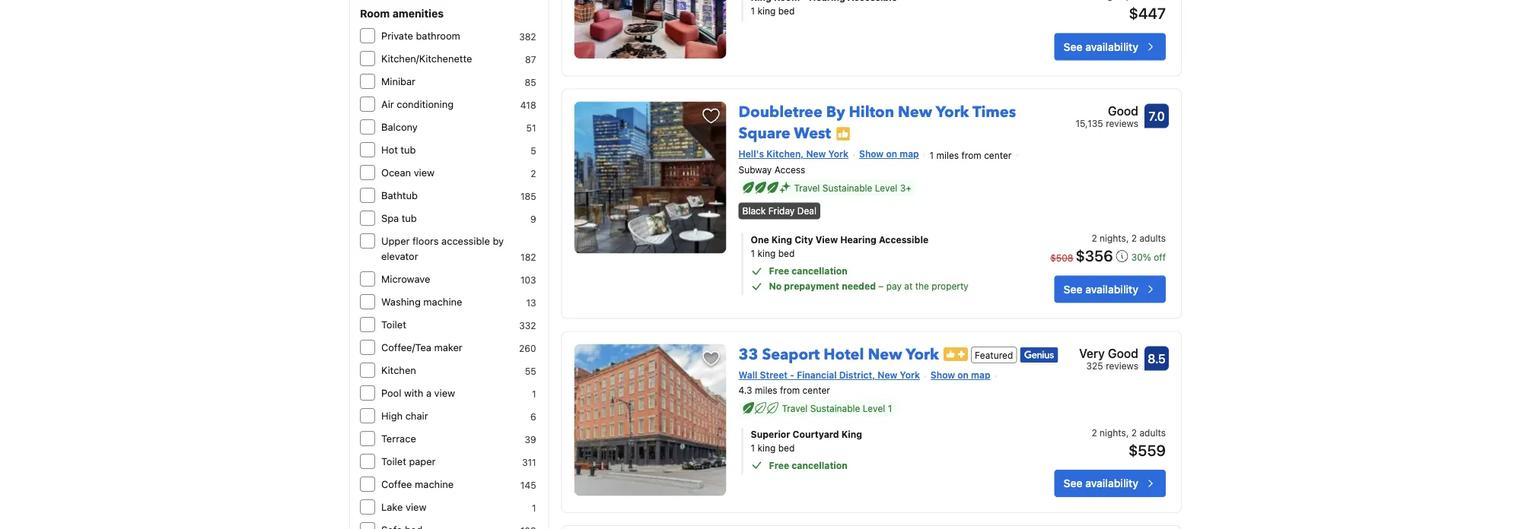 Task type: describe. For each thing, give the bounding box(es) containing it.
minibar
[[381, 76, 416, 87]]

access
[[775, 165, 806, 175]]

king inside "link"
[[842, 429, 863, 440]]

see availability for $447
[[1064, 40, 1139, 53]]

$356
[[1076, 247, 1114, 265]]

see availability link for $447
[[1055, 33, 1166, 61]]

washing machine
[[381, 297, 462, 308]]

view
[[816, 235, 838, 245]]

kitchen,
[[767, 149, 804, 159]]

pool with a view
[[381, 388, 455, 399]]

terrace
[[381, 434, 416, 445]]

prepayment
[[784, 281, 840, 292]]

room amenities
[[360, 7, 444, 20]]

new inside doubletree by hilton new york times square west
[[898, 102, 933, 123]]

$508
[[1051, 253, 1074, 264]]

4.3 miles from center
[[739, 385, 830, 396]]

2 nights , 2 adults
[[1092, 233, 1166, 244]]

kitchen
[[381, 365, 416, 376]]

2 for 2 nights , 2 adults
[[1092, 233, 1098, 244]]

amenities
[[393, 7, 444, 20]]

high chair
[[381, 411, 428, 422]]

good inside very good 325 reviews
[[1108, 346, 1139, 361]]

conditioning
[[397, 99, 454, 110]]

2 up $559
[[1132, 428, 1137, 438]]

see availability link for $559
[[1055, 470, 1166, 498]]

325
[[1087, 361, 1104, 372]]

33
[[739, 344, 759, 365]]

30%
[[1132, 252, 1152, 263]]

seaport
[[762, 344, 820, 365]]

coffee machine
[[381, 479, 454, 491]]

bathtub
[[381, 190, 418, 201]]

1 king bed for superior
[[751, 443, 795, 454]]

good element
[[1076, 102, 1139, 120]]

2 up 30%
[[1132, 233, 1137, 244]]

upper floors accessible by elevator
[[381, 236, 504, 262]]

one
[[751, 235, 769, 245]]

city
[[795, 235, 814, 245]]

bathroom
[[416, 30, 460, 41]]

no
[[769, 281, 782, 292]]

6
[[531, 412, 536, 423]]

subway
[[739, 165, 772, 175]]

$447
[[1129, 4, 1166, 22]]

33 seaport hotel new york image
[[574, 344, 727, 497]]

one king city view hearing accessible
[[751, 235, 929, 245]]

featured
[[975, 350, 1014, 361]]

view for lake view
[[406, 502, 427, 514]]

coffee
[[381, 479, 412, 491]]

0 horizontal spatial king
[[772, 235, 793, 245]]

york right "district,"
[[900, 370, 920, 381]]

private
[[381, 30, 413, 41]]

see for $447
[[1064, 40, 1083, 53]]

air
[[381, 99, 394, 110]]

spa
[[381, 213, 399, 224]]

paper
[[409, 456, 436, 468]]

machine for washing machine
[[424, 297, 462, 308]]

nights for 2 nights , 2 adults
[[1100, 233, 1127, 244]]

show for hilton
[[859, 149, 884, 159]]

30% off
[[1132, 252, 1166, 263]]

9
[[531, 214, 536, 225]]

new down west on the right top of the page
[[807, 149, 826, 159]]

west
[[794, 123, 831, 144]]

ocean
[[381, 167, 411, 179]]

york inside 33 seaport hotel new york link
[[906, 344, 939, 365]]

floors
[[413, 236, 439, 247]]

availability for $447
[[1086, 40, 1139, 53]]

chair
[[406, 411, 428, 422]]

black friday deal
[[743, 206, 817, 217]]

street
[[760, 370, 788, 381]]

1 king bed for one
[[751, 249, 795, 259]]

off
[[1154, 252, 1166, 263]]

33 seaport hotel new york link
[[739, 338, 939, 365]]

with
[[404, 388, 424, 399]]

doubletree
[[739, 102, 823, 123]]

hell's
[[739, 149, 764, 159]]

travel sustainable level 1
[[782, 403, 892, 414]]

-
[[790, 370, 795, 381]]

free cancellation for king
[[769, 266, 848, 277]]

view for ocean view
[[414, 167, 435, 179]]

332
[[519, 321, 536, 331]]

reviews inside very good 325 reviews
[[1106, 361, 1139, 372]]

accessible
[[879, 235, 929, 245]]

by
[[827, 102, 845, 123]]

51
[[526, 123, 536, 133]]

very
[[1080, 346, 1105, 361]]

good 15,135 reviews
[[1076, 104, 1139, 129]]

doubletree by hilton new york times square west
[[739, 102, 1016, 144]]

55
[[525, 366, 536, 377]]

wall
[[739, 370, 758, 381]]

see for $559
[[1064, 478, 1083, 490]]

travel for by
[[794, 183, 820, 193]]

the
[[916, 281, 930, 292]]

nights for 2 nights , 2 adults $559
[[1100, 428, 1127, 438]]

washing
[[381, 297, 421, 308]]

private bathroom
[[381, 30, 460, 41]]

hilton
[[849, 102, 895, 123]]

microwave
[[381, 274, 430, 285]]

2 see availability link from the top
[[1055, 276, 1166, 303]]

very good 325 reviews
[[1080, 346, 1139, 372]]

one king city view hearing accessible link
[[751, 233, 1008, 247]]

cancellation for city
[[792, 266, 848, 277]]

free cancellation for courtyard
[[769, 460, 848, 471]]

, for 2 nights , 2 adults $559
[[1127, 428, 1129, 438]]

friday
[[769, 206, 795, 217]]

show on map for hotel
[[931, 370, 991, 381]]

tub for hot tub
[[401, 144, 416, 156]]

miles for 4.3
[[755, 385, 778, 396]]

very good element
[[1080, 344, 1139, 363]]

superior courtyard king
[[751, 429, 863, 440]]

scored 7.0 element
[[1145, 104, 1169, 128]]

15,135
[[1076, 118, 1104, 129]]

185
[[521, 191, 536, 202]]

cancellation for king
[[792, 460, 848, 471]]

sustainable for hotel
[[811, 403, 861, 414]]

financial
[[797, 370, 837, 381]]

2 see availability from the top
[[1064, 283, 1139, 296]]

85
[[525, 77, 536, 88]]

superior
[[751, 429, 791, 440]]



Task type: vqa. For each thing, say whether or not it's contained in the screenshot.
1st Check- from right
no



Task type: locate. For each thing, give the bounding box(es) containing it.
2 vertical spatial availability
[[1086, 478, 1139, 490]]

times
[[973, 102, 1016, 123]]

2 adults from the top
[[1140, 428, 1166, 438]]

0 vertical spatial availability
[[1086, 40, 1139, 53]]

room
[[360, 7, 390, 20]]

good left 7.0
[[1108, 104, 1139, 118]]

square
[[739, 123, 791, 144]]

reviews inside good 15,135 reviews
[[1106, 118, 1139, 129]]

0 vertical spatial see availability link
[[1055, 33, 1166, 61]]

2 free cancellation from the top
[[769, 460, 848, 471]]

free for superior
[[769, 460, 790, 471]]

toilet up 'coffee'
[[381, 456, 406, 468]]

1 1 king bed from the top
[[751, 6, 795, 16]]

1 horizontal spatial show on map
[[931, 370, 991, 381]]

2 , from the top
[[1127, 428, 1129, 438]]

see availability link down 2 nights , 2 adults $559
[[1055, 470, 1166, 498]]

nights inside 2 nights , 2 adults $559
[[1100, 428, 1127, 438]]

york inside doubletree by hilton new york times square west
[[936, 102, 970, 123]]

1 availability from the top
[[1086, 40, 1139, 53]]

1 king bed
[[751, 6, 795, 16], [751, 249, 795, 259], [751, 443, 795, 454]]

1 vertical spatial king
[[758, 249, 776, 259]]

from down -
[[780, 385, 800, 396]]

1 see from the top
[[1064, 40, 1083, 53]]

reviews right 15,135
[[1106, 118, 1139, 129]]

show for hotel
[[931, 370, 955, 381]]

, inside 2 nights , 2 adults $559
[[1127, 428, 1129, 438]]

1 king from the top
[[758, 6, 776, 16]]

bed for courtyard
[[779, 443, 795, 454]]

district,
[[840, 370, 876, 381]]

1 , from the top
[[1127, 233, 1129, 244]]

sustainable down 1 miles from center subway access
[[823, 183, 873, 193]]

0 vertical spatial travel
[[794, 183, 820, 193]]

hot
[[381, 144, 398, 156]]

king down travel sustainable level 1
[[842, 429, 863, 440]]

2 bed from the top
[[779, 249, 795, 259]]

0 vertical spatial free
[[769, 266, 790, 277]]

1 vertical spatial free
[[769, 460, 790, 471]]

free cancellation down superior courtyard king
[[769, 460, 848, 471]]

2 vertical spatial 1 king bed
[[751, 443, 795, 454]]

1 horizontal spatial center
[[984, 150, 1012, 160]]

new up "district,"
[[868, 344, 903, 365]]

elevator
[[381, 251, 418, 262]]

1 vertical spatial sustainable
[[811, 403, 861, 414]]

nights
[[1100, 233, 1127, 244], [1100, 428, 1127, 438]]

travel sustainable level 3+
[[794, 183, 912, 193]]

view right the a
[[434, 388, 455, 399]]

travel up the deal
[[794, 183, 820, 193]]

good right very
[[1108, 346, 1139, 361]]

at
[[905, 281, 913, 292]]

2 for 2 nights , 2 adults $559
[[1092, 428, 1098, 438]]

free for one
[[769, 266, 790, 277]]

1 nights from the top
[[1100, 233, 1127, 244]]

1 bed from the top
[[779, 6, 795, 16]]

1 horizontal spatial map
[[972, 370, 991, 381]]

0 vertical spatial cancellation
[[792, 266, 848, 277]]

from for 1
[[962, 150, 982, 160]]

0 vertical spatial show
[[859, 149, 884, 159]]

1 vertical spatial show on map
[[931, 370, 991, 381]]

toilet down washing
[[381, 319, 406, 331]]

0 horizontal spatial map
[[900, 149, 919, 159]]

$559
[[1129, 441, 1166, 459]]

1 vertical spatial availability
[[1086, 283, 1139, 296]]

0 vertical spatial see availability
[[1064, 40, 1139, 53]]

2 cancellation from the top
[[792, 460, 848, 471]]

machine down paper
[[415, 479, 454, 491]]

0 vertical spatial show on map
[[859, 149, 919, 159]]

machine
[[424, 297, 462, 308], [415, 479, 454, 491]]

level left 3+
[[875, 183, 898, 193]]

this property is part of our preferred partner program. it's committed to providing excellent service and good value. it'll pay us a higher commission if you make a booking. image
[[836, 126, 851, 142], [836, 126, 851, 142]]

3+
[[900, 183, 912, 193]]

382
[[519, 31, 536, 42]]

3 see availability from the top
[[1064, 478, 1139, 490]]

king for superior
[[758, 443, 776, 454]]

1 vertical spatial machine
[[415, 479, 454, 491]]

tub right "hot"
[[401, 144, 416, 156]]

39
[[525, 435, 536, 445]]

miles
[[937, 150, 959, 160], [755, 385, 778, 396]]

0 vertical spatial nights
[[1100, 233, 1127, 244]]

2 vertical spatial see
[[1064, 478, 1083, 490]]

machine for coffee machine
[[415, 479, 454, 491]]

view right ocean
[[414, 167, 435, 179]]

0 vertical spatial see
[[1064, 40, 1083, 53]]

black
[[743, 206, 766, 217]]

1 vertical spatial see availability link
[[1055, 276, 1166, 303]]

0 horizontal spatial center
[[803, 385, 830, 396]]

good
[[1108, 104, 1139, 118], [1108, 346, 1139, 361]]

260
[[519, 343, 536, 354]]

doubletree by hilton new york times square west image
[[574, 102, 727, 254]]

3 availability from the top
[[1086, 478, 1139, 490]]

view down the coffee machine
[[406, 502, 427, 514]]

1 vertical spatial king
[[842, 429, 863, 440]]

0 vertical spatial king
[[758, 6, 776, 16]]

availability
[[1086, 40, 1139, 53], [1086, 283, 1139, 296], [1086, 478, 1139, 490]]

new right "district,"
[[878, 370, 898, 381]]

1 horizontal spatial from
[[962, 150, 982, 160]]

from for 4.3
[[780, 385, 800, 396]]

2 down the 325
[[1092, 428, 1098, 438]]

show on map for hilton
[[859, 149, 919, 159]]

bed for king
[[779, 249, 795, 259]]

superior courtyard king link
[[751, 428, 1008, 441]]

king
[[772, 235, 793, 245], [842, 429, 863, 440]]

air conditioning
[[381, 99, 454, 110]]

free up no
[[769, 266, 790, 277]]

adults up $559
[[1140, 428, 1166, 438]]

1 vertical spatial ,
[[1127, 428, 1129, 438]]

1 vertical spatial miles
[[755, 385, 778, 396]]

wall street - financial district, new york
[[739, 370, 920, 381]]

see availability link
[[1055, 33, 1166, 61], [1055, 276, 1166, 303], [1055, 470, 1166, 498]]

pay
[[887, 281, 902, 292]]

hearing
[[841, 235, 877, 245]]

king right the one on the top
[[772, 235, 793, 245]]

1 vertical spatial nights
[[1100, 428, 1127, 438]]

reviews right the 325
[[1106, 361, 1139, 372]]

hot tub
[[381, 144, 416, 156]]

0 vertical spatial toilet
[[381, 319, 406, 331]]

2 vertical spatial see availability
[[1064, 478, 1139, 490]]

0 horizontal spatial on
[[886, 149, 898, 159]]

0 horizontal spatial show on map
[[859, 149, 919, 159]]

travel
[[794, 183, 820, 193], [782, 403, 808, 414]]

travel for seaport
[[782, 403, 808, 414]]

show on map down doubletree by hilton new york times square west
[[859, 149, 919, 159]]

, for 2 nights , 2 adults
[[1127, 233, 1129, 244]]

cancellation up prepayment
[[792, 266, 848, 277]]

see availability down 2 nights , 2 adults $559
[[1064, 478, 1139, 490]]

2 nights , 2 adults $559
[[1092, 428, 1166, 459]]

3 bed from the top
[[779, 443, 795, 454]]

this property is part of our preferred plus program. it's committed to providing outstanding service and excellent value. it'll pay us a higher commission if you make a booking. image
[[944, 348, 968, 362], [944, 348, 968, 362]]

accessible
[[442, 236, 490, 247]]

show on map down featured
[[931, 370, 991, 381]]

center down financial
[[803, 385, 830, 396]]

1 horizontal spatial king
[[842, 429, 863, 440]]

1 vertical spatial 1 king bed
[[751, 249, 795, 259]]

1 horizontal spatial miles
[[937, 150, 959, 160]]

free down superior
[[769, 460, 790, 471]]

genius discounts available at this property. image
[[1020, 348, 1058, 363], [1020, 348, 1058, 363]]

1 vertical spatial center
[[803, 385, 830, 396]]

cancellation
[[792, 266, 848, 277], [792, 460, 848, 471]]

machine right washing
[[424, 297, 462, 308]]

availability down the $356
[[1086, 283, 1139, 296]]

adults for 2 nights , 2 adults $559
[[1140, 428, 1166, 438]]

2 reviews from the top
[[1106, 361, 1139, 372]]

scored 8.5 element
[[1145, 347, 1169, 371]]

1 free from the top
[[769, 266, 790, 277]]

8.5
[[1148, 352, 1166, 366]]

1 inside 1 miles from center subway access
[[930, 150, 934, 160]]

level up superior courtyard king "link"
[[863, 403, 886, 414]]

1 vertical spatial from
[[780, 385, 800, 396]]

king for one
[[758, 249, 776, 259]]

7.0
[[1149, 109, 1165, 123]]

level for hotel
[[863, 403, 886, 414]]

no prepayment needed – pay at the property
[[769, 281, 969, 292]]

from down times
[[962, 150, 982, 160]]

availability for $559
[[1086, 478, 1139, 490]]

0 horizontal spatial from
[[780, 385, 800, 396]]

2 vertical spatial bed
[[779, 443, 795, 454]]

availability down 2 nights , 2 adults $559
[[1086, 478, 1139, 490]]

0 vertical spatial machine
[[424, 297, 462, 308]]

0 vertical spatial center
[[984, 150, 1012, 160]]

hell's kitchen, new york
[[739, 149, 849, 159]]

2 up the $356
[[1092, 233, 1098, 244]]

on for hilton
[[886, 149, 898, 159]]

1 adults from the top
[[1140, 233, 1166, 244]]

deal
[[798, 206, 817, 217]]

0 vertical spatial sustainable
[[823, 183, 873, 193]]

0 vertical spatial view
[[414, 167, 435, 179]]

lake
[[381, 502, 403, 514]]

center for 1 miles from center subway access
[[984, 150, 1012, 160]]

sustainable up courtyard
[[811, 403, 861, 414]]

map down featured
[[972, 370, 991, 381]]

see availability down the $356
[[1064, 283, 1139, 296]]

toilet for toilet
[[381, 319, 406, 331]]

new right 'hilton'
[[898, 102, 933, 123]]

1 vertical spatial see availability
[[1064, 283, 1139, 296]]

property
[[932, 281, 969, 292]]

0 vertical spatial miles
[[937, 150, 959, 160]]

182
[[521, 252, 536, 263]]

map up 3+
[[900, 149, 919, 159]]

tub right spa on the left
[[402, 213, 417, 224]]

york left times
[[936, 102, 970, 123]]

from inside 1 miles from center subway access
[[962, 150, 982, 160]]

1 vertical spatial reviews
[[1106, 361, 1139, 372]]

0 vertical spatial 1 king bed
[[751, 6, 795, 16]]

see availability link down the $356
[[1055, 276, 1166, 303]]

0 vertical spatial map
[[900, 149, 919, 159]]

bed
[[779, 6, 795, 16], [779, 249, 795, 259], [779, 443, 795, 454]]

a
[[426, 388, 432, 399]]

0 vertical spatial level
[[875, 183, 898, 193]]

1 see availability link from the top
[[1055, 33, 1166, 61]]

1 good from the top
[[1108, 104, 1139, 118]]

good inside good 15,135 reviews
[[1108, 104, 1139, 118]]

0 vertical spatial adults
[[1140, 233, 1166, 244]]

see availability down $447
[[1064, 40, 1139, 53]]

pool
[[381, 388, 402, 399]]

3 see from the top
[[1064, 478, 1083, 490]]

miles inside 1 miles from center subway access
[[937, 150, 959, 160]]

0 vertical spatial from
[[962, 150, 982, 160]]

2 vertical spatial view
[[406, 502, 427, 514]]

level for hilton
[[875, 183, 898, 193]]

87
[[525, 54, 536, 65]]

2 vertical spatial see availability link
[[1055, 470, 1166, 498]]

1
[[751, 6, 755, 16], [930, 150, 934, 160], [751, 249, 755, 259], [532, 389, 536, 400], [888, 403, 892, 414], [751, 443, 755, 454], [532, 503, 536, 514]]

map for doubletree by hilton new york times square west
[[900, 149, 919, 159]]

145
[[521, 480, 536, 491]]

1 horizontal spatial on
[[958, 370, 969, 381]]

on
[[886, 149, 898, 159], [958, 370, 969, 381]]

center for 4.3 miles from center
[[803, 385, 830, 396]]

york down west on the right top of the page
[[829, 149, 849, 159]]

2 vertical spatial king
[[758, 443, 776, 454]]

courtyard
[[793, 429, 839, 440]]

toilet paper
[[381, 456, 436, 468]]

1 vertical spatial free cancellation
[[769, 460, 848, 471]]

2 down "5"
[[531, 168, 536, 179]]

311
[[522, 458, 536, 468]]

doubletree by hilton new york times square west link
[[739, 96, 1016, 144]]

free cancellation up prepayment
[[769, 266, 848, 277]]

2 1 king bed from the top
[[751, 249, 795, 259]]

1 vertical spatial adults
[[1140, 428, 1166, 438]]

1 vertical spatial map
[[972, 370, 991, 381]]

kitchen/kitchenette
[[381, 53, 472, 64]]

sustainable for hilton
[[823, 183, 873, 193]]

1 vertical spatial toilet
[[381, 456, 406, 468]]

tub for spa tub
[[402, 213, 417, 224]]

4.3
[[739, 385, 753, 396]]

1 vertical spatial bed
[[779, 249, 795, 259]]

3 see availability link from the top
[[1055, 470, 1166, 498]]

0 vertical spatial tub
[[401, 144, 416, 156]]

2 king from the top
[[758, 249, 776, 259]]

miles for 1
[[937, 150, 959, 160]]

0 vertical spatial good
[[1108, 104, 1139, 118]]

33 seaport hotel new york
[[739, 344, 939, 365]]

2 toilet from the top
[[381, 456, 406, 468]]

2 good from the top
[[1108, 346, 1139, 361]]

king
[[758, 6, 776, 16], [758, 249, 776, 259], [758, 443, 776, 454]]

adults for 2 nights , 2 adults
[[1140, 233, 1166, 244]]

5
[[531, 145, 536, 156]]

1 vertical spatial good
[[1108, 346, 1139, 361]]

center inside 1 miles from center subway access
[[984, 150, 1012, 160]]

york down the
[[906, 344, 939, 365]]

0 vertical spatial bed
[[779, 6, 795, 16]]

0 horizontal spatial miles
[[755, 385, 778, 396]]

0 vertical spatial king
[[772, 235, 793, 245]]

adults inside 2 nights , 2 adults $559
[[1140, 428, 1166, 438]]

0 vertical spatial ,
[[1127, 233, 1129, 244]]

0 horizontal spatial show
[[859, 149, 884, 159]]

3 king from the top
[[758, 443, 776, 454]]

center down times
[[984, 150, 1012, 160]]

2 see from the top
[[1064, 283, 1083, 296]]

toilet for toilet paper
[[381, 456, 406, 468]]

on for hotel
[[958, 370, 969, 381]]

map for 33 seaport hotel new york
[[972, 370, 991, 381]]

1 vertical spatial view
[[434, 388, 455, 399]]

1 vertical spatial travel
[[782, 403, 808, 414]]

1 free cancellation from the top
[[769, 266, 848, 277]]

1 vertical spatial show
[[931, 370, 955, 381]]

2 free from the top
[[769, 460, 790, 471]]

adults up "30% off"
[[1140, 233, 1166, 244]]

1 reviews from the top
[[1106, 118, 1139, 129]]

2 for 2
[[531, 168, 536, 179]]

0 vertical spatial on
[[886, 149, 898, 159]]

1 vertical spatial tub
[[402, 213, 417, 224]]

see availability for $559
[[1064, 478, 1139, 490]]

0 vertical spatial free cancellation
[[769, 266, 848, 277]]

maker
[[434, 342, 463, 354]]

1 vertical spatial level
[[863, 403, 886, 414]]

see availability link down $447
[[1055, 33, 1166, 61]]

2 nights from the top
[[1100, 428, 1127, 438]]

by
[[493, 236, 504, 247]]

3 1 king bed from the top
[[751, 443, 795, 454]]

hotel
[[824, 344, 864, 365]]

show
[[859, 149, 884, 159], [931, 370, 955, 381]]

nights up the $356
[[1100, 233, 1127, 244]]

1 horizontal spatial show
[[931, 370, 955, 381]]

1 toilet from the top
[[381, 319, 406, 331]]

1 vertical spatial on
[[958, 370, 969, 381]]

1 vertical spatial cancellation
[[792, 460, 848, 471]]

travel down the 4.3 miles from center
[[782, 403, 808, 414]]

0 vertical spatial reviews
[[1106, 118, 1139, 129]]

1 cancellation from the top
[[792, 266, 848, 277]]

,
[[1127, 233, 1129, 244], [1127, 428, 1129, 438]]

1 see availability from the top
[[1064, 40, 1139, 53]]

cancellation down courtyard
[[792, 460, 848, 471]]

2 availability from the top
[[1086, 283, 1139, 296]]

1 vertical spatial see
[[1064, 283, 1083, 296]]

availability down $447
[[1086, 40, 1139, 53]]

nights down the 325
[[1100, 428, 1127, 438]]



